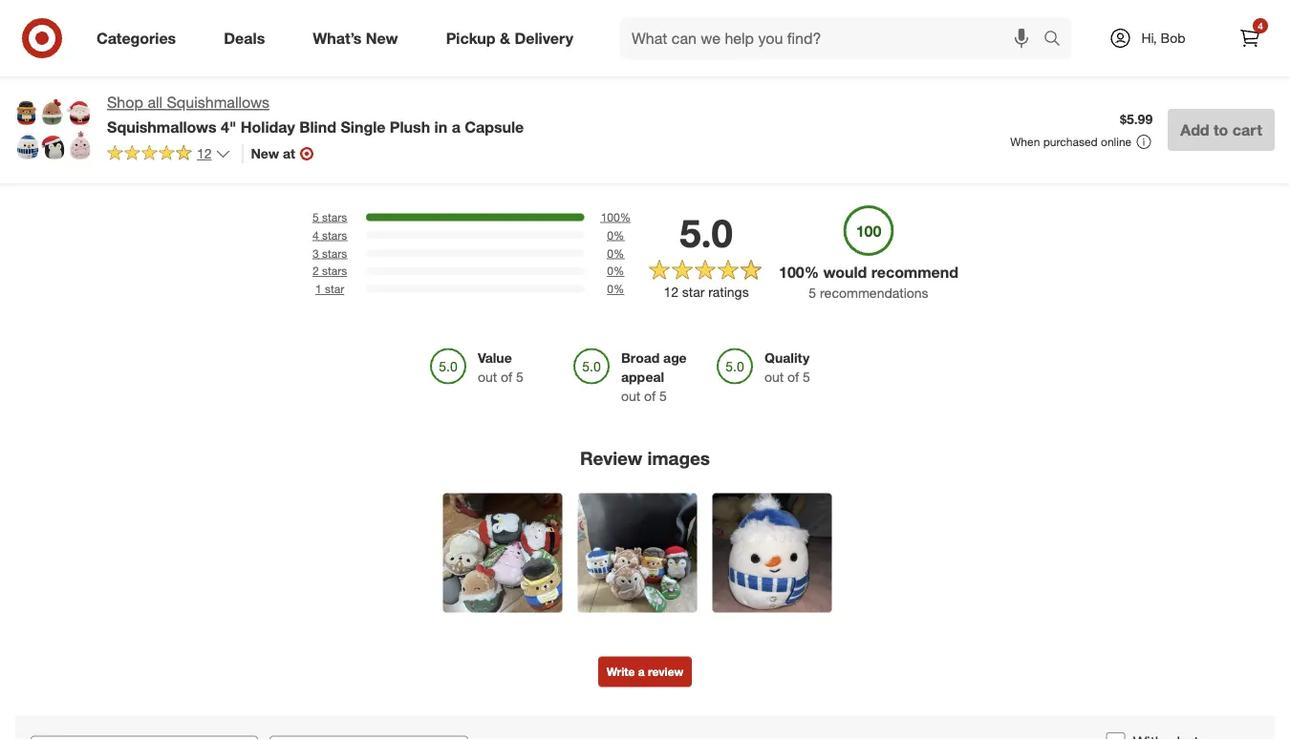 Task type: describe. For each thing, give the bounding box(es) containing it.
images
[[648, 448, 710, 470]]

review
[[648, 666, 684, 680]]

plush
[[390, 117, 430, 136]]

5 stars
[[313, 211, 347, 225]]

purchased
[[1043, 135, 1098, 149]]

12 link
[[107, 144, 231, 166]]

4 for 4
[[1258, 20, 1263, 32]]

5 inside value out of 5
[[516, 369, 524, 386]]

what's new
[[313, 29, 398, 47]]

when purchased online
[[1010, 135, 1132, 149]]

4 stars
[[313, 229, 347, 243]]

value
[[478, 350, 512, 367]]

12 for 12 star ratings
[[664, 284, 679, 301]]

0 vertical spatial squishmallows
[[167, 93, 270, 112]]

% for 3 stars
[[614, 247, 625, 261]]

out for quality out of 5
[[765, 369, 784, 386]]

hi,
[[1142, 30, 1157, 46]]

cart
[[1233, 120, 1263, 139]]

% for 4 stars
[[614, 229, 625, 243]]

out for value out of 5
[[478, 369, 497, 386]]

recommend
[[871, 264, 959, 282]]

out inside broad age appeal out of 5
[[621, 388, 641, 405]]

to
[[1214, 120, 1229, 139]]

a inside shop all squishmallows squishmallows 4" holiday blind single plush in a capsule
[[452, 117, 461, 136]]

write
[[607, 666, 635, 680]]

all
[[148, 93, 163, 112]]

pickup & delivery
[[446, 29, 574, 47]]

% for 5 stars
[[620, 211, 631, 225]]

4"
[[221, 117, 236, 136]]

broad
[[621, 350, 660, 367]]

bob
[[1161, 30, 1186, 46]]

pickup & delivery link
[[430, 17, 597, 59]]

single
[[341, 117, 386, 136]]

when
[[1010, 135, 1040, 149]]

categories
[[97, 29, 176, 47]]

12 star ratings
[[664, 284, 749, 301]]

at
[[283, 145, 295, 162]]

2 stars
[[313, 265, 347, 279]]

ratings
[[709, 284, 749, 301]]

&
[[500, 29, 510, 47]]

online
[[1101, 135, 1132, 149]]

in
[[435, 117, 448, 136]]

star for 1
[[325, 283, 344, 297]]

stars for 3 stars
[[322, 247, 347, 261]]

new at
[[251, 145, 295, 162]]

pickup
[[446, 29, 496, 47]]

0 % for 3 stars
[[607, 247, 625, 261]]

deals
[[224, 29, 265, 47]]

write a review
[[607, 666, 684, 680]]

quality out of 5
[[765, 350, 810, 386]]

5 inside quality out of 5
[[803, 369, 810, 386]]

100 for 100 % would recommend 5 recommendations
[[779, 264, 805, 282]]

1
[[315, 283, 322, 297]]

0 % for 4 stars
[[607, 229, 625, 243]]

would
[[823, 264, 867, 282]]

add to cart
[[1181, 120, 1263, 139]]

review
[[580, 448, 643, 470]]



Task type: vqa. For each thing, say whether or not it's contained in the screenshot.
4 corresponding to 4
yes



Task type: locate. For each thing, give the bounding box(es) containing it.
deals link
[[208, 17, 289, 59]]

stars for 4 stars
[[322, 229, 347, 243]]

appeal
[[621, 369, 664, 386]]

search
[[1035, 31, 1081, 49]]

out down the value
[[478, 369, 497, 386]]

0 vertical spatial new
[[366, 29, 398, 47]]

4 up 3
[[313, 229, 319, 243]]

12
[[197, 145, 212, 162], [664, 284, 679, 301]]

out
[[478, 369, 497, 386], [765, 369, 784, 386], [621, 388, 641, 405]]

of down "quality"
[[788, 369, 799, 386]]

$5.99
[[1120, 111, 1153, 128]]

of inside broad age appeal out of 5
[[644, 388, 656, 405]]

0 horizontal spatial 12
[[197, 145, 212, 162]]

shop all squishmallows squishmallows 4" holiday blind single plush in a capsule
[[107, 93, 524, 136]]

write a review button
[[598, 658, 692, 688]]

100
[[601, 211, 620, 225], [779, 264, 805, 282]]

0 % for 2 stars
[[607, 265, 625, 279]]

1 vertical spatial new
[[251, 145, 279, 162]]

1 horizontal spatial of
[[644, 388, 656, 405]]

0 horizontal spatial a
[[452, 117, 461, 136]]

age
[[663, 350, 687, 367]]

1 horizontal spatial star
[[682, 284, 705, 301]]

What can we help you find? suggestions appear below search field
[[620, 17, 1049, 59]]

of for value
[[501, 369, 513, 386]]

100 %
[[601, 211, 631, 225]]

capsule
[[465, 117, 524, 136]]

hi, bob
[[1142, 30, 1186, 46]]

value out of 5
[[478, 350, 524, 386]]

1 vertical spatial 100
[[779, 264, 805, 282]]

1 0 % from the top
[[607, 229, 625, 243]]

out inside value out of 5
[[478, 369, 497, 386]]

3 0 % from the top
[[607, 265, 625, 279]]

squishmallows up 4"
[[167, 93, 270, 112]]

out down "quality"
[[765, 369, 784, 386]]

what's
[[313, 29, 362, 47]]

quality
[[765, 350, 810, 367]]

1 vertical spatial 4
[[313, 229, 319, 243]]

4 right bob
[[1258, 20, 1263, 32]]

squishmallows down all
[[107, 117, 217, 136]]

stars
[[322, 211, 347, 225], [322, 229, 347, 243], [322, 247, 347, 261], [322, 265, 347, 279]]

stars for 2 stars
[[322, 265, 347, 279]]

0 vertical spatial 4
[[1258, 20, 1263, 32]]

out inside quality out of 5
[[765, 369, 784, 386]]

4 link
[[1229, 17, 1271, 59]]

star left ratings on the right of page
[[682, 284, 705, 301]]

12 left ratings on the right of page
[[664, 284, 679, 301]]

100 % would recommend 5 recommendations
[[779, 264, 959, 302]]

0 horizontal spatial new
[[251, 145, 279, 162]]

blind
[[299, 117, 336, 136]]

stars up 1 star
[[322, 265, 347, 279]]

of inside quality out of 5
[[788, 369, 799, 386]]

5 inside 100 % would recommend 5 recommendations
[[809, 285, 816, 302]]

0 vertical spatial 12
[[197, 145, 212, 162]]

out down appeal
[[621, 388, 641, 405]]

0 for 4 stars
[[607, 229, 614, 243]]

add to cart button
[[1168, 109, 1275, 151]]

0 for 3 stars
[[607, 247, 614, 261]]

0 for 2 stars
[[607, 265, 614, 279]]

stars up 4 stars at the left of page
[[322, 211, 347, 225]]

guest review image 2 of 3, zoom in image
[[578, 494, 697, 614]]

of down the value
[[501, 369, 513, 386]]

of for quality
[[788, 369, 799, 386]]

2 horizontal spatial out
[[765, 369, 784, 386]]

100 for 100 %
[[601, 211, 620, 225]]

4 0 from the top
[[607, 283, 614, 297]]

3 0 from the top
[[607, 265, 614, 279]]

what's new link
[[297, 17, 422, 59]]

0 horizontal spatial star
[[325, 283, 344, 297]]

0 horizontal spatial 100
[[601, 211, 620, 225]]

shop
[[107, 93, 143, 112]]

4 inside 'link'
[[1258, 20, 1263, 32]]

1 horizontal spatial new
[[366, 29, 398, 47]]

squishmallows
[[167, 93, 270, 112], [107, 117, 217, 136]]

of down appeal
[[644, 388, 656, 405]]

stars up 2 stars
[[322, 247, 347, 261]]

categories link
[[80, 17, 200, 59]]

a right write
[[638, 666, 645, 680]]

new right what's
[[366, 29, 398, 47]]

holiday
[[241, 117, 295, 136]]

broad age appeal out of 5
[[621, 350, 687, 405]]

4 stars from the top
[[322, 265, 347, 279]]

add
[[1181, 120, 1210, 139]]

0 vertical spatial a
[[452, 117, 461, 136]]

guest review image 3 of 3, zoom in image
[[713, 494, 832, 614]]

3 stars from the top
[[322, 247, 347, 261]]

stars for 5 stars
[[322, 211, 347, 225]]

star
[[325, 283, 344, 297], [682, 284, 705, 301]]

3 stars
[[313, 247, 347, 261]]

0 vertical spatial 100
[[601, 211, 620, 225]]

0 horizontal spatial of
[[501, 369, 513, 386]]

delivery
[[515, 29, 574, 47]]

2 0 % from the top
[[607, 247, 625, 261]]

recommendations
[[820, 285, 929, 302]]

a
[[452, 117, 461, 136], [638, 666, 645, 680]]

of inside value out of 5
[[501, 369, 513, 386]]

star for 12
[[682, 284, 705, 301]]

12 left new at
[[197, 145, 212, 162]]

With photos checkbox
[[1107, 733, 1126, 741]]

1 star
[[315, 283, 344, 297]]

a inside write a review button
[[638, 666, 645, 680]]

guest review image 1 of 3, zoom in image
[[443, 494, 563, 614]]

star right 1
[[325, 283, 344, 297]]

2 stars from the top
[[322, 229, 347, 243]]

0 % for 1 star
[[607, 283, 625, 297]]

1 stars from the top
[[322, 211, 347, 225]]

of
[[501, 369, 513, 386], [788, 369, 799, 386], [644, 388, 656, 405]]

4 for 4 stars
[[313, 229, 319, 243]]

new left the at
[[251, 145, 279, 162]]

stars up the 3 stars
[[322, 229, 347, 243]]

1 horizontal spatial 12
[[664, 284, 679, 301]]

2 horizontal spatial of
[[788, 369, 799, 386]]

search button
[[1035, 17, 1081, 63]]

5 inside broad age appeal out of 5
[[660, 388, 667, 405]]

% for 2 stars
[[614, 265, 625, 279]]

5
[[313, 211, 319, 225], [809, 285, 816, 302], [516, 369, 524, 386], [803, 369, 810, 386], [660, 388, 667, 405]]

0 %
[[607, 229, 625, 243], [607, 247, 625, 261], [607, 265, 625, 279], [607, 283, 625, 297]]

1 horizontal spatial 100
[[779, 264, 805, 282]]

2
[[313, 265, 319, 279]]

1 vertical spatial 12
[[664, 284, 679, 301]]

% for 1 star
[[614, 283, 625, 297]]

4 0 % from the top
[[607, 283, 625, 297]]

1 horizontal spatial 4
[[1258, 20, 1263, 32]]

1 0 from the top
[[607, 229, 614, 243]]

3
[[313, 247, 319, 261]]

0 horizontal spatial out
[[478, 369, 497, 386]]

0 horizontal spatial 4
[[313, 229, 319, 243]]

% inside 100 % would recommend 5 recommendations
[[805, 264, 819, 282]]

review images
[[580, 448, 710, 470]]

5.0
[[680, 210, 733, 257]]

1 vertical spatial squishmallows
[[107, 117, 217, 136]]

1 horizontal spatial a
[[638, 666, 645, 680]]

2 0 from the top
[[607, 247, 614, 261]]

1 vertical spatial a
[[638, 666, 645, 680]]

1 horizontal spatial out
[[621, 388, 641, 405]]

100 inside 100 % would recommend 5 recommendations
[[779, 264, 805, 282]]

new
[[366, 29, 398, 47], [251, 145, 279, 162]]

%
[[620, 211, 631, 225], [614, 229, 625, 243], [614, 247, 625, 261], [805, 264, 819, 282], [614, 265, 625, 279], [614, 283, 625, 297]]

0
[[607, 229, 614, 243], [607, 247, 614, 261], [607, 265, 614, 279], [607, 283, 614, 297]]

4
[[1258, 20, 1263, 32], [313, 229, 319, 243]]

0 for 1 star
[[607, 283, 614, 297]]

12 for 12
[[197, 145, 212, 162]]

a right in
[[452, 117, 461, 136]]

image of squishmallows 4" holiday blind single plush in a capsule image
[[15, 92, 92, 168]]



